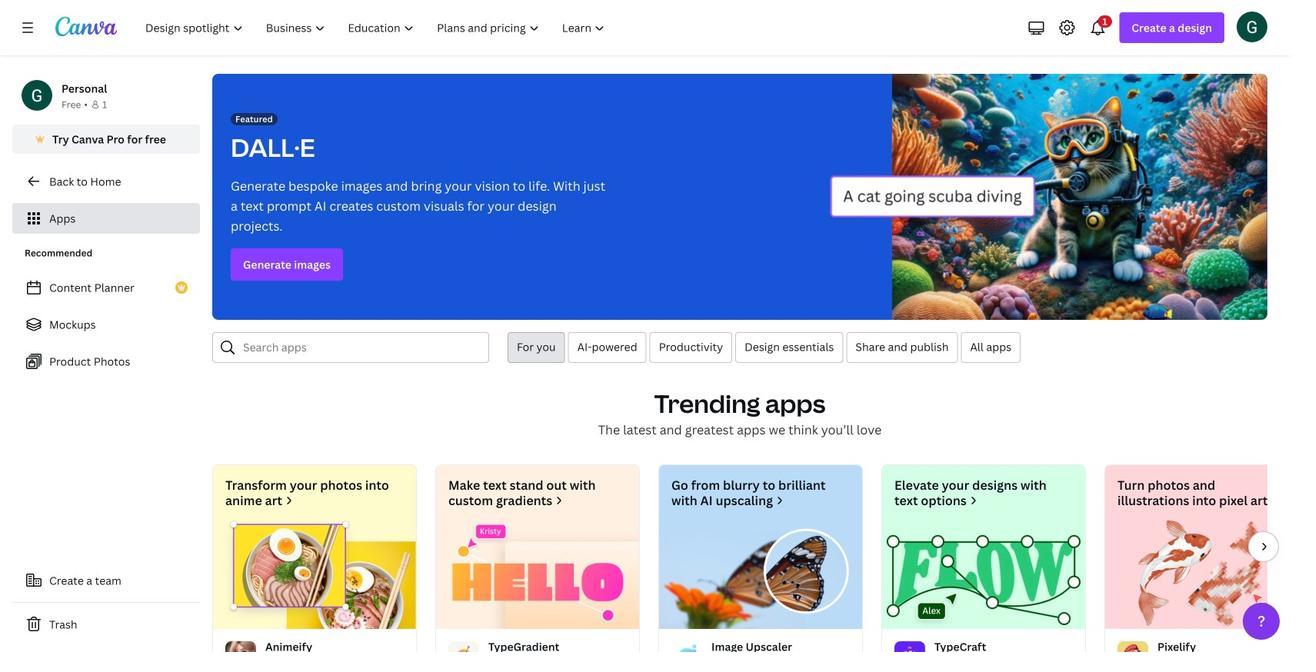 Task type: describe. For each thing, give the bounding box(es) containing it.
top level navigation element
[[135, 12, 618, 43]]

animeify image
[[213, 521, 416, 629]]

greg robinson image
[[1237, 11, 1268, 42]]

pixelify image
[[1106, 521, 1293, 629]]



Task type: locate. For each thing, give the bounding box(es) containing it.
Input field to search for apps search field
[[243, 333, 479, 362]]

typegradient image
[[436, 521, 639, 629]]

an image with a cursor next to a text box containing the prompt "a cat going scuba diving" to generate an image. the generated image of a cat doing scuba diving is behind the text box. image
[[830, 74, 1268, 320]]

image upscaler image
[[659, 521, 863, 629]]

typecraft image
[[883, 521, 1086, 629]]

list
[[12, 272, 200, 377]]



Task type: vqa. For each thing, say whether or not it's contained in the screenshot.
Search Search Field
no



